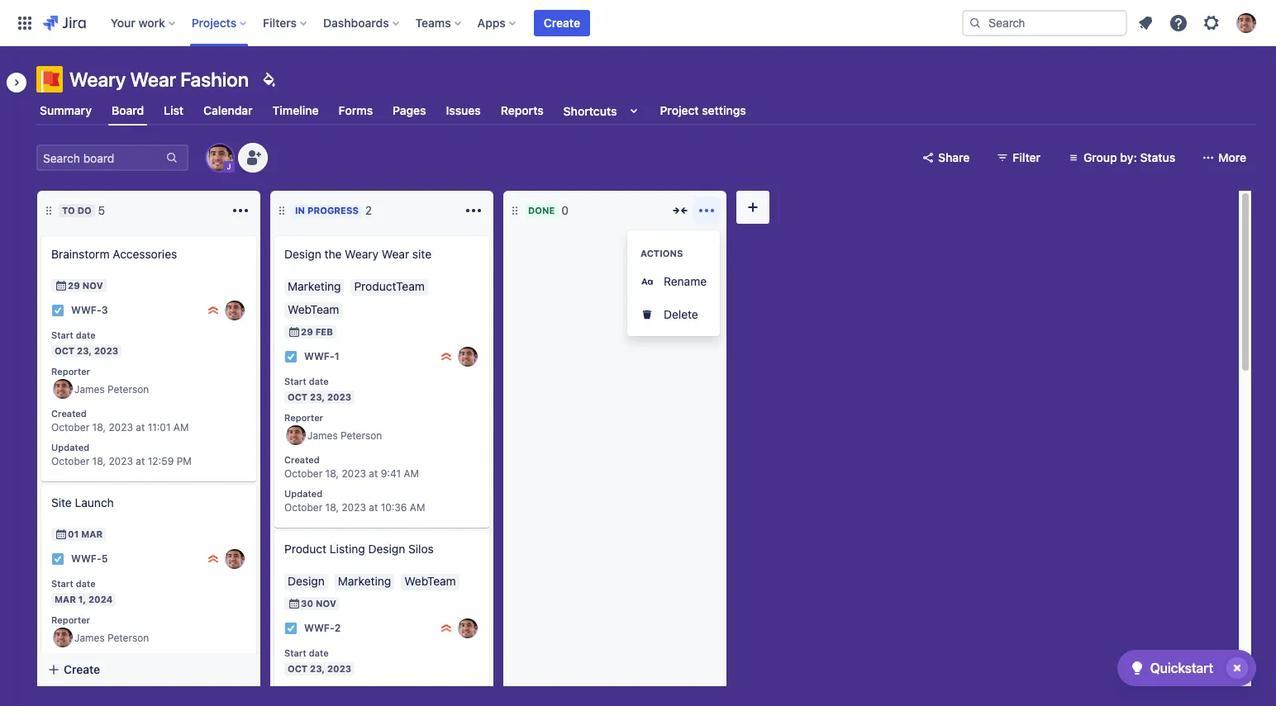 Task type: describe. For each thing, give the bounding box(es) containing it.
shortcuts
[[564, 104, 617, 118]]

project settings link
[[657, 96, 750, 126]]

oct for design
[[288, 392, 308, 402]]

wwf-5 link
[[71, 553, 108, 567]]

silos
[[409, 542, 434, 556]]

actions group
[[628, 231, 720, 337]]

your work
[[111, 15, 165, 29]]

task image for site launch
[[51, 553, 64, 566]]

wwf-1 link
[[304, 350, 340, 364]]

start down the wwf-1 link
[[284, 376, 306, 387]]

project settings
[[660, 103, 747, 117]]

29 february 2024 image
[[288, 326, 301, 339]]

0 vertical spatial oct
[[55, 345, 75, 356]]

wwf-1
[[304, 351, 340, 363]]

1 vertical spatial james peterson
[[308, 430, 382, 442]]

projects
[[192, 15, 237, 29]]

site
[[413, 247, 432, 261]]

29 feb
[[301, 327, 333, 337]]

01
[[68, 529, 79, 540]]

teams button
[[411, 10, 468, 36]]

11:43
[[148, 671, 173, 683]]

created october 18, 2023 at 11:43 am
[[51, 658, 191, 683]]

james for accessories
[[74, 384, 105, 396]]

listing
[[330, 542, 365, 556]]

progress
[[308, 205, 359, 216]]

18, for october 18, 2023 at 11:43 am
[[92, 671, 106, 683]]

2023 inside created october 18, 2023 at 11:01 am
[[109, 422, 133, 434]]

nov for 29 nov
[[82, 280, 103, 291]]

reporter down wwf-3 link
[[51, 366, 90, 377]]

highest image for wwf-1
[[440, 351, 453, 364]]

wwf-3 link
[[71, 304, 108, 318]]

3
[[101, 305, 108, 317]]

issues link
[[443, 96, 484, 126]]

0 vertical spatial weary
[[69, 68, 126, 91]]

reports link
[[498, 96, 547, 126]]

your work button
[[106, 10, 182, 36]]

peterson for launch
[[108, 632, 149, 645]]

dashboards button
[[318, 10, 406, 36]]

0
[[562, 203, 569, 217]]

more
[[1219, 150, 1247, 165]]

issues
[[446, 103, 481, 117]]

wwf- for 5
[[71, 554, 101, 566]]

column actions menu image for 0
[[697, 201, 717, 221]]

created for site launch
[[51, 658, 87, 668]]

james peterson image for 5
[[225, 550, 245, 570]]

by:
[[1121, 150, 1138, 165]]

teams
[[416, 15, 451, 29]]

group
[[1084, 150, 1118, 165]]

9:41
[[381, 468, 401, 481]]

dashboards
[[323, 15, 389, 29]]

help image
[[1169, 13, 1189, 33]]

primary element
[[10, 0, 963, 46]]

brainstorm accessories
[[51, 247, 177, 261]]

date down wwf-2 link
[[309, 648, 329, 659]]

0 vertical spatial wear
[[130, 68, 176, 91]]

james peterson for launch
[[74, 632, 149, 645]]

projects button
[[187, 10, 253, 36]]

start date oct 23, 2023 for product
[[284, 648, 352, 674]]

1 horizontal spatial wear
[[382, 247, 409, 261]]

am for october 18, 2023 at 11:43 am
[[175, 671, 191, 683]]

weary wear fashion
[[69, 68, 249, 91]]

18, for october 18, 2023 at 9:41 am
[[325, 468, 339, 481]]

october for october 18, 2023 at 12:59 pm
[[51, 456, 90, 468]]

2023 down the 3
[[94, 345, 118, 356]]

created inside created october 18, 2023 at 9:41 am
[[284, 455, 320, 466]]

rename
[[664, 275, 707, 289]]

fashion
[[180, 68, 249, 91]]

2023 inside updated october 18, 2023 at 12:59 pm
[[109, 456, 133, 468]]

group by: status
[[1084, 150, 1176, 165]]

pm
[[177, 456, 192, 468]]

notifications image
[[1136, 13, 1156, 33]]

create column image
[[743, 198, 763, 217]]

2023 down 1
[[327, 392, 352, 402]]

apps button
[[473, 10, 522, 36]]

shortcuts button
[[560, 96, 647, 126]]

updated for october 18, 2023 at 12:59 pm
[[51, 443, 89, 453]]

status
[[1141, 150, 1176, 165]]

date inside start date mar 1, 2024
[[76, 579, 96, 590]]

dismiss quickstart image
[[1225, 656, 1251, 682]]

am for october 18, 2023 at 11:01 am
[[174, 422, 189, 434]]

reporter down '1,'
[[51, 615, 90, 626]]

rename button
[[628, 265, 720, 299]]

forms link
[[335, 96, 376, 126]]

design the weary wear site
[[284, 247, 432, 261]]

list link
[[161, 96, 187, 126]]

project
[[660, 103, 699, 117]]

2023 down wwf-2 link
[[327, 664, 352, 674]]

october for october 18, 2023 at 11:01 am
[[51, 422, 90, 434]]

01 mar
[[68, 529, 103, 540]]

october for october 18, 2023 at 9:41 am
[[284, 468, 323, 481]]

1 vertical spatial peterson
[[341, 430, 382, 442]]

banner containing your work
[[0, 0, 1277, 46]]

1 vertical spatial james
[[308, 430, 338, 442]]

your
[[111, 15, 135, 29]]

filter
[[1013, 150, 1041, 165]]

at for 11:01
[[136, 422, 145, 434]]

updated october 18, 2023 at 12:59 pm
[[51, 443, 192, 468]]

summary
[[40, 103, 92, 117]]

at for 11:43
[[136, 671, 145, 683]]

nov for 30 nov
[[316, 599, 336, 609]]

pages
[[393, 103, 426, 117]]

start down wwf-3 link
[[51, 330, 73, 341]]

your profile and settings image
[[1237, 13, 1257, 33]]

at for 10:36
[[369, 502, 378, 514]]

date down the wwf-1 link
[[309, 376, 329, 387]]

23, for product
[[310, 664, 325, 674]]

brainstorm
[[51, 247, 110, 261]]

accessories
[[113, 247, 177, 261]]

settings image
[[1202, 13, 1222, 33]]

Search field
[[963, 10, 1128, 36]]

0 vertical spatial 5
[[98, 203, 105, 217]]

board
[[112, 103, 144, 117]]

10:36
[[381, 502, 407, 514]]

actions
[[641, 248, 683, 259]]

wwf-2
[[304, 623, 341, 635]]

in progress 2
[[295, 203, 372, 217]]

2023 inside created october 18, 2023 at 9:41 am
[[342, 468, 366, 481]]

the
[[325, 247, 342, 261]]

pages link
[[390, 96, 430, 126]]

work
[[138, 15, 165, 29]]

do
[[77, 205, 92, 216]]

start inside start date mar 1, 2024
[[51, 579, 73, 590]]

18, for october 18, 2023 at 10:36 am
[[325, 502, 339, 514]]

12:59
[[148, 456, 174, 468]]

30
[[301, 599, 313, 609]]

2023 inside created october 18, 2023 at 11:43 am
[[109, 671, 133, 683]]

30 nov
[[301, 599, 336, 609]]



Task type: locate. For each thing, give the bounding box(es) containing it.
created for brainstorm accessories
[[51, 409, 87, 420]]

task image left wwf-3 link
[[51, 304, 64, 318]]

am right 9:41
[[404, 468, 419, 481]]

column actions menu image for 5
[[231, 201, 251, 221]]

column actions menu image
[[231, 201, 251, 221], [464, 201, 484, 221], [697, 201, 717, 221]]

29 left the feb in the left of the page
[[301, 327, 313, 337]]

2
[[365, 203, 372, 217], [335, 623, 341, 635]]

1 horizontal spatial create button
[[534, 10, 590, 36]]

task image left wwf-5 link
[[51, 553, 64, 566]]

task image for brainstorm accessories
[[51, 304, 64, 318]]

18, inside created october 18, 2023 at 11:43 am
[[92, 671, 106, 683]]

23, down wwf-3 link
[[77, 345, 92, 356]]

1 vertical spatial 23,
[[310, 392, 325, 402]]

2 horizontal spatial column actions menu image
[[697, 201, 717, 221]]

at inside created october 18, 2023 at 11:01 am
[[136, 422, 145, 434]]

done
[[528, 205, 555, 216]]

2 vertical spatial task image
[[51, 553, 64, 566]]

1 vertical spatial 5
[[101, 554, 108, 566]]

peterson
[[108, 384, 149, 396], [341, 430, 382, 442], [108, 632, 149, 645]]

filter button
[[987, 145, 1051, 171]]

timeline
[[273, 103, 319, 117]]

0 vertical spatial 23,
[[77, 345, 92, 356]]

0 horizontal spatial james peterson image
[[225, 550, 245, 570]]

1 column actions menu image from the left
[[231, 201, 251, 221]]

start date mar 1, 2024
[[51, 579, 113, 605]]

site
[[51, 496, 72, 510]]

peterson up created october 18, 2023 at 11:01 am
[[108, 384, 149, 396]]

date down wwf-3 link
[[76, 330, 96, 341]]

2 down 30 nov
[[335, 623, 341, 635]]

mar inside start date mar 1, 2024
[[55, 594, 76, 605]]

tab list containing board
[[26, 96, 1267, 126]]

peterson up created october 18, 2023 at 9:41 am
[[341, 430, 382, 442]]

am inside created october 18, 2023 at 11:01 am
[[174, 422, 189, 434]]

james up created october 18, 2023 at 9:41 am
[[308, 430, 338, 442]]

at for 9:41
[[369, 468, 378, 481]]

18, inside updated october 18, 2023 at 10:36 am
[[325, 502, 339, 514]]

weary
[[69, 68, 126, 91], [345, 247, 379, 261]]

column actions menu image right collapse image
[[697, 201, 717, 221]]

highest image for wwf-2
[[440, 623, 453, 636]]

october inside updated october 18, 2023 at 12:59 pm
[[51, 456, 90, 468]]

wwf-5
[[71, 554, 108, 566]]

18, left 11:43 on the bottom left of page
[[92, 671, 106, 683]]

create down '1,'
[[64, 663, 100, 677]]

list
[[164, 103, 184, 117]]

am right 10:36
[[410, 502, 425, 514]]

design
[[284, 247, 321, 261], [368, 542, 405, 556]]

1 horizontal spatial weary
[[345, 247, 379, 261]]

0 horizontal spatial design
[[284, 247, 321, 261]]

wear
[[130, 68, 176, 91], [382, 247, 409, 261]]

1 horizontal spatial 2
[[365, 203, 372, 217]]

oct for product
[[288, 664, 308, 674]]

collapse image
[[671, 201, 690, 221]]

task image down 29 february 2024 image
[[284, 351, 298, 364]]

0 vertical spatial created
[[51, 409, 87, 420]]

1 vertical spatial mar
[[55, 594, 76, 605]]

nov
[[82, 280, 103, 291], [316, 599, 336, 609]]

october inside updated october 18, 2023 at 10:36 am
[[284, 502, 323, 514]]

1 vertical spatial weary
[[345, 247, 379, 261]]

start date oct 23, 2023 down wwf-3 link
[[51, 330, 118, 356]]

2 vertical spatial 23,
[[310, 664, 325, 674]]

wwf-
[[71, 305, 101, 317], [304, 351, 335, 363], [71, 554, 101, 566], [304, 623, 335, 635]]

highest image for wwf-3
[[207, 304, 220, 318]]

18, up updated october 18, 2023 at 10:36 am
[[325, 468, 339, 481]]

0 vertical spatial 29
[[68, 280, 80, 291]]

0 vertical spatial create button
[[534, 10, 590, 36]]

james peterson up created october 18, 2023 at 11:01 am
[[74, 384, 149, 396]]

task image
[[51, 304, 64, 318], [284, 351, 298, 364], [51, 553, 64, 566]]

1 vertical spatial oct
[[288, 392, 308, 402]]

updated for october 18, 2023 at 10:36 am
[[284, 489, 323, 500]]

create inside primary element
[[544, 15, 580, 29]]

weary right the
[[345, 247, 379, 261]]

23, down the wwf-1 link
[[310, 392, 325, 402]]

sidebar navigation image
[[0, 66, 36, 99]]

nov right the 30
[[316, 599, 336, 609]]

highest image
[[207, 304, 220, 318], [440, 351, 453, 364], [207, 553, 220, 566], [440, 623, 453, 636]]

wwf- for 2
[[304, 623, 335, 635]]

delete
[[664, 308, 699, 322]]

0 vertical spatial design
[[284, 247, 321, 261]]

jira image
[[43, 13, 86, 33], [43, 13, 86, 33]]

29 february 2024 image
[[288, 326, 301, 339]]

launch
[[75, 496, 114, 510]]

wwf- for 1
[[304, 351, 335, 363]]

am inside created october 18, 2023 at 9:41 am
[[404, 468, 419, 481]]

2023 left 11:43 on the bottom left of page
[[109, 671, 133, 683]]

design left the silos
[[368, 542, 405, 556]]

appswitcher icon image
[[15, 13, 35, 33]]

nov up wwf-3
[[82, 280, 103, 291]]

highest image for wwf-5
[[207, 553, 220, 566]]

column actions menu image down add people image
[[231, 201, 251, 221]]

18, for october 18, 2023 at 12:59 pm
[[92, 456, 106, 468]]

created october 18, 2023 at 9:41 am
[[284, 455, 419, 481]]

design left the
[[284, 247, 321, 261]]

0 horizontal spatial create button
[[37, 656, 260, 685]]

18, up launch in the bottom of the page
[[92, 456, 106, 468]]

start
[[51, 330, 73, 341], [284, 376, 306, 387], [51, 579, 73, 590], [284, 648, 306, 659]]

done 0
[[528, 203, 569, 217]]

oct down the wwf-1 link
[[288, 392, 308, 402]]

updated up site
[[51, 443, 89, 453]]

wwf- down 01 mar
[[71, 554, 101, 566]]

start down wwf-5 link
[[51, 579, 73, 590]]

2023 up updated october 18, 2023 at 10:36 am
[[342, 468, 366, 481]]

reporter down the wwf-1 link
[[284, 412, 323, 423]]

oct down task icon
[[288, 664, 308, 674]]

apps
[[478, 15, 506, 29]]

created down '1,'
[[51, 658, 87, 668]]

0 horizontal spatial updated
[[51, 443, 89, 453]]

0 horizontal spatial wear
[[130, 68, 176, 91]]

james for launch
[[74, 632, 105, 645]]

summary link
[[36, 96, 95, 126]]

october down '1,'
[[51, 671, 90, 683]]

reporter down task icon
[[284, 684, 323, 695]]

0 vertical spatial james
[[74, 384, 105, 396]]

add people image
[[243, 148, 263, 168]]

01 march 2024 image
[[55, 528, 68, 542], [55, 528, 68, 542]]

wwf- down 29 nov
[[71, 305, 101, 317]]

11:01
[[148, 422, 171, 434]]

0 vertical spatial create
[[544, 15, 580, 29]]

3 column actions menu image from the left
[[697, 201, 717, 221]]

am right 11:43 on the bottom left of page
[[175, 671, 191, 683]]

2 vertical spatial james peterson
[[74, 632, 149, 645]]

1 horizontal spatial column actions menu image
[[464, 201, 484, 221]]

2 vertical spatial created
[[51, 658, 87, 668]]

share
[[939, 150, 970, 165]]

am for october 18, 2023 at 9:41 am
[[404, 468, 419, 481]]

0 vertical spatial james peterson image
[[225, 550, 245, 570]]

to do 5
[[62, 203, 105, 217]]

1 vertical spatial create button
[[37, 656, 260, 685]]

updated inside updated october 18, 2023 at 10:36 am
[[284, 489, 323, 500]]

1 vertical spatial updated
[[284, 489, 323, 500]]

site launch
[[51, 496, 114, 510]]

timeline link
[[269, 96, 322, 126]]

1 vertical spatial start date oct 23, 2023
[[284, 376, 352, 402]]

Search board text field
[[38, 146, 164, 170]]

at left 11:43 on the bottom left of page
[[136, 671, 145, 683]]

october inside created october 18, 2023 at 9:41 am
[[284, 468, 323, 481]]

29 up wwf-3
[[68, 280, 80, 291]]

29 nov
[[68, 280, 103, 291]]

2024
[[88, 594, 113, 605]]

peterson up created october 18, 2023 at 11:43 am
[[108, 632, 149, 645]]

at inside created october 18, 2023 at 9:41 am
[[369, 468, 378, 481]]

start date oct 23, 2023 down the wwf-1 link
[[284, 376, 352, 402]]

0 vertical spatial nov
[[82, 280, 103, 291]]

updated
[[51, 443, 89, 453], [284, 489, 323, 500]]

1 horizontal spatial 29
[[301, 327, 313, 337]]

0 vertical spatial updated
[[51, 443, 89, 453]]

at left 10:36
[[369, 502, 378, 514]]

created october 18, 2023 at 11:01 am
[[51, 409, 189, 434]]

october inside created october 18, 2023 at 11:01 am
[[51, 422, 90, 434]]

18, inside updated october 18, 2023 at 12:59 pm
[[92, 456, 106, 468]]

am right 11:01
[[174, 422, 189, 434]]

start date oct 23, 2023
[[51, 330, 118, 356], [284, 376, 352, 402], [284, 648, 352, 674]]

at
[[136, 422, 145, 434], [136, 456, 145, 468], [369, 468, 378, 481], [369, 502, 378, 514], [136, 671, 145, 683]]

0 horizontal spatial column actions menu image
[[231, 201, 251, 221]]

18,
[[92, 422, 106, 434], [92, 456, 106, 468], [325, 468, 339, 481], [325, 502, 339, 514], [92, 671, 106, 683]]

2023 left 10:36
[[342, 502, 366, 514]]

oct
[[55, 345, 75, 356], [288, 392, 308, 402], [288, 664, 308, 674]]

at left 9:41
[[369, 468, 378, 481]]

29 november 2023 image
[[55, 279, 68, 293], [55, 279, 68, 293]]

1 horizontal spatial james peterson image
[[458, 619, 478, 639]]

calendar
[[204, 103, 253, 117]]

29
[[68, 280, 80, 291], [301, 327, 313, 337]]

1 vertical spatial 2
[[335, 623, 341, 635]]

more button
[[1193, 145, 1257, 171]]

1 vertical spatial created
[[284, 455, 320, 466]]

0 vertical spatial start date oct 23, 2023
[[51, 330, 118, 356]]

october up updated october 18, 2023 at 12:59 pm at the bottom of page
[[51, 422, 90, 434]]

check image
[[1128, 659, 1147, 679]]

2 vertical spatial peterson
[[108, 632, 149, 645]]

at inside updated october 18, 2023 at 12:59 pm
[[136, 456, 145, 468]]

wwf- down 30 nov
[[304, 623, 335, 635]]

2023 left 12:59
[[109, 456, 133, 468]]

created inside created october 18, 2023 at 11:01 am
[[51, 409, 87, 420]]

calendar link
[[200, 96, 256, 126]]

1 horizontal spatial nov
[[316, 599, 336, 609]]

search image
[[969, 16, 982, 29]]

settings
[[702, 103, 747, 117]]

updated down created october 18, 2023 at 9:41 am
[[284, 489, 323, 500]]

in
[[295, 205, 305, 216]]

created up updated october 18, 2023 at 12:59 pm at the bottom of page
[[51, 409, 87, 420]]

james peterson up created october 18, 2023 at 9:41 am
[[308, 430, 382, 442]]

am
[[174, 422, 189, 434], [404, 468, 419, 481], [410, 502, 425, 514], [175, 671, 191, 683]]

weary up board
[[69, 68, 126, 91]]

october up site
[[51, 456, 90, 468]]

october up product at the left of page
[[284, 502, 323, 514]]

1 vertical spatial create
[[64, 663, 100, 677]]

updated october 18, 2023 at 10:36 am
[[284, 489, 425, 514]]

1 vertical spatial 29
[[301, 327, 313, 337]]

18, for october 18, 2023 at 11:01 am
[[92, 422, 106, 434]]

james up created october 18, 2023 at 11:01 am
[[74, 384, 105, 396]]

created
[[51, 409, 87, 420], [284, 455, 320, 466], [51, 658, 87, 668]]

1 vertical spatial wear
[[382, 247, 409, 261]]

wwf- down 29 feb
[[304, 351, 335, 363]]

reports
[[501, 103, 544, 117]]

29 for 29 feb
[[301, 327, 313, 337]]

30 november 2023 image
[[288, 598, 301, 611], [288, 598, 301, 611]]

task image
[[284, 623, 298, 636]]

1 vertical spatial james peterson image
[[458, 619, 478, 639]]

am inside created october 18, 2023 at 11:43 am
[[175, 671, 191, 683]]

october
[[51, 422, 90, 434], [51, 456, 90, 468], [284, 468, 323, 481], [284, 502, 323, 514], [51, 671, 90, 683]]

0 horizontal spatial 2
[[335, 623, 341, 635]]

banner
[[0, 0, 1277, 46]]

1 vertical spatial task image
[[284, 351, 298, 364]]

to
[[62, 205, 75, 216]]

1 horizontal spatial updated
[[284, 489, 323, 500]]

5 right do
[[98, 203, 105, 217]]

0 horizontal spatial create
[[64, 663, 100, 677]]

october for october 18, 2023 at 10:36 am
[[284, 502, 323, 514]]

at inside updated october 18, 2023 at 10:36 am
[[369, 502, 378, 514]]

james peterson for accessories
[[74, 384, 149, 396]]

1,
[[78, 594, 86, 605]]

0 horizontal spatial 29
[[68, 280, 80, 291]]

0 vertical spatial peterson
[[108, 384, 149, 396]]

am inside updated october 18, 2023 at 10:36 am
[[410, 502, 425, 514]]

mar left '1,'
[[55, 594, 76, 605]]

1 vertical spatial nov
[[316, 599, 336, 609]]

1
[[335, 351, 340, 363]]

1 horizontal spatial create
[[544, 15, 580, 29]]

2 vertical spatial start date oct 23, 2023
[[284, 648, 352, 674]]

create right the apps 'popup button'
[[544, 15, 580, 29]]

5
[[98, 203, 105, 217], [101, 554, 108, 566]]

wear up list
[[130, 68, 176, 91]]

1 horizontal spatial mar
[[81, 529, 103, 540]]

wear left site
[[382, 247, 409, 261]]

0 horizontal spatial nov
[[82, 280, 103, 291]]

18, inside created october 18, 2023 at 9:41 am
[[325, 468, 339, 481]]

0 horizontal spatial mar
[[55, 594, 76, 605]]

start date oct 23, 2023 for design
[[284, 376, 352, 402]]

wwf- for 3
[[71, 305, 101, 317]]

at for 12:59
[[136, 456, 145, 468]]

23, down wwf-2 link
[[310, 664, 325, 674]]

reporter
[[51, 366, 90, 377], [284, 412, 323, 423], [51, 615, 90, 626], [284, 684, 323, 695]]

2 vertical spatial oct
[[288, 664, 308, 674]]

quickstart
[[1151, 662, 1214, 676]]

james down '1,'
[[74, 632, 105, 645]]

1 horizontal spatial design
[[368, 542, 405, 556]]

wwf-2 link
[[304, 622, 341, 636]]

james peterson up created october 18, 2023 at 11:43 am
[[74, 632, 149, 645]]

filters button
[[258, 10, 313, 36]]

feb
[[316, 327, 333, 337]]

product
[[284, 542, 327, 556]]

james
[[74, 384, 105, 396], [308, 430, 338, 442], [74, 632, 105, 645]]

at left 11:01
[[136, 422, 145, 434]]

quickstart button
[[1118, 651, 1257, 687]]

october for october 18, 2023 at 11:43 am
[[51, 671, 90, 683]]

james peterson image for 2
[[458, 619, 478, 639]]

wwf-3
[[71, 305, 108, 317]]

at inside created october 18, 2023 at 11:43 am
[[136, 671, 145, 683]]

peterson for accessories
[[108, 384, 149, 396]]

0 vertical spatial mar
[[81, 529, 103, 540]]

at left 12:59
[[136, 456, 145, 468]]

2 right the progress
[[365, 203, 372, 217]]

james peterson image
[[207, 145, 233, 171], [225, 301, 245, 321], [458, 347, 478, 367], [53, 380, 73, 400], [286, 426, 306, 446], [53, 629, 73, 649]]

mar
[[81, 529, 103, 540], [55, 594, 76, 605]]

0 vertical spatial james peterson
[[74, 384, 149, 396]]

tab list
[[26, 96, 1267, 126]]

created inside created october 18, 2023 at 11:43 am
[[51, 658, 87, 668]]

2 column actions menu image from the left
[[464, 201, 484, 221]]

2023 up updated october 18, 2023 at 12:59 pm at the bottom of page
[[109, 422, 133, 434]]

2 vertical spatial james
[[74, 632, 105, 645]]

0 vertical spatial 2
[[365, 203, 372, 217]]

filters
[[263, 15, 297, 29]]

0 horizontal spatial weary
[[69, 68, 126, 91]]

29 for 29 nov
[[68, 280, 80, 291]]

october up updated october 18, 2023 at 10:36 am
[[284, 468, 323, 481]]

18, inside created october 18, 2023 at 11:01 am
[[92, 422, 106, 434]]

created up updated october 18, 2023 at 10:36 am
[[284, 455, 320, 466]]

2023 inside updated october 18, 2023 at 10:36 am
[[342, 502, 366, 514]]

5 down 01 mar
[[101, 554, 108, 566]]

mar right 01
[[81, 529, 103, 540]]

date
[[76, 330, 96, 341], [309, 376, 329, 387], [76, 579, 96, 590], [309, 648, 329, 659]]

james peterson image
[[225, 550, 245, 570], [458, 619, 478, 639]]

1 vertical spatial design
[[368, 542, 405, 556]]

18, up updated october 18, 2023 at 12:59 pm at the bottom of page
[[92, 422, 106, 434]]

column actions menu image left done
[[464, 201, 484, 221]]

start date oct 23, 2023 down wwf-2 link
[[284, 648, 352, 674]]

share button
[[912, 145, 980, 171]]

forms
[[339, 103, 373, 117]]

23, for design
[[310, 392, 325, 402]]

set background color image
[[259, 69, 279, 89]]

am for october 18, 2023 at 10:36 am
[[410, 502, 425, 514]]

create button
[[534, 10, 590, 36], [37, 656, 260, 685]]

start down task icon
[[284, 648, 306, 659]]

create button inside primary element
[[534, 10, 590, 36]]

0 vertical spatial task image
[[51, 304, 64, 318]]

october inside created october 18, 2023 at 11:43 am
[[51, 671, 90, 683]]

date up '1,'
[[76, 579, 96, 590]]

oct down wwf-3 link
[[55, 345, 75, 356]]

18, up listing
[[325, 502, 339, 514]]

product listing design silos
[[284, 542, 434, 556]]

updated inside updated october 18, 2023 at 12:59 pm
[[51, 443, 89, 453]]



Task type: vqa. For each thing, say whether or not it's contained in the screenshot.
'Create A Space' Icon
no



